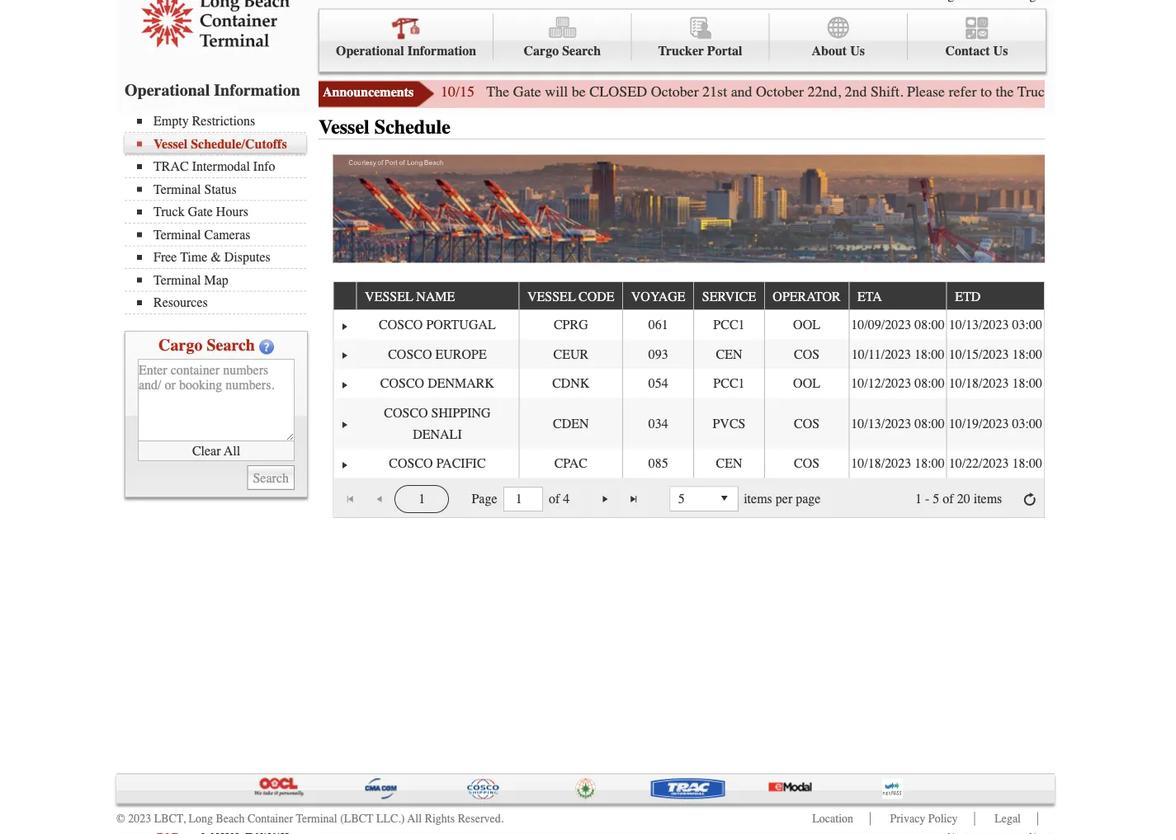 Task type: locate. For each thing, give the bounding box(es) containing it.
10/11/2023 18:00 cell
[[849, 340, 947, 369]]

1 down cosco pacific cell
[[419, 492, 425, 507]]

cen cell
[[694, 340, 764, 369], [694, 449, 764, 479]]

vessel inside empty restrictions vessel schedule/cutoffs trac intermodal info terminal status truck gate hours terminal cameras free time & disputes terminal map resources
[[154, 137, 188, 152]]

1 ool cell from the top
[[764, 311, 849, 340]]

cpac
[[554, 456, 588, 472]]

gate
[[513, 84, 541, 101], [1056, 84, 1084, 101], [188, 205, 213, 220]]

0 horizontal spatial 1
[[419, 492, 425, 507]]

service link
[[702, 283, 764, 310]]

us right contact
[[994, 44, 1008, 59]]

cos cell for 10/18/2023 18:00
[[764, 449, 849, 479]]

cargo search down resources link
[[159, 336, 255, 355]]

cen cell for 093
[[694, 340, 764, 369]]

1 vertical spatial 03:00
[[1013, 416, 1043, 432]]

4 row from the top
[[334, 369, 1044, 399]]

europe
[[435, 347, 487, 362]]

2 cen cell from the top
[[694, 449, 764, 479]]

cen for 085
[[716, 456, 743, 472]]

operator
[[773, 289, 841, 305]]

2 1 from the left
[[916, 492, 922, 507]]

items right 20
[[974, 492, 1002, 507]]

0 horizontal spatial cargo search
[[159, 336, 255, 355]]

0 vertical spatial 03:00
[[1013, 318, 1043, 333]]

cen cell down pvcs
[[694, 449, 764, 479]]

5 right -
[[933, 492, 940, 507]]

code
[[579, 289, 615, 305]]

ool cell down operator
[[764, 311, 849, 340]]

2 03:00 from the top
[[1013, 416, 1043, 432]]

please
[[907, 84, 945, 101]]

1 items from the left
[[744, 492, 773, 507]]

pcc1 down service
[[714, 318, 745, 333]]

1 vertical spatial pcc1
[[714, 376, 745, 392]]

vessel name link
[[365, 283, 463, 310]]

10/13/2023 03:00 cell
[[947, 311, 1044, 340]]

0 vertical spatial cen
[[716, 347, 743, 362]]

vessel left name on the left top of the page
[[365, 289, 413, 305]]

10/13/2023 up 10/15/2023
[[949, 318, 1009, 333]]

closed
[[590, 84, 647, 101]]

about
[[812, 44, 847, 59]]

1 03:00 from the top
[[1013, 318, 1043, 333]]

terminal
[[154, 182, 201, 197], [154, 227, 201, 243], [154, 273, 201, 288], [296, 813, 337, 826]]

0 horizontal spatial menu bar
[[125, 112, 315, 315]]

1 cen cell from the top
[[694, 340, 764, 369]]

10/18/2023 down 10/15/2023
[[949, 376, 1009, 392]]

0 horizontal spatial vessel
[[154, 137, 188, 152]]

ool for 10/12/2023
[[793, 376, 821, 392]]

row up 054
[[334, 340, 1044, 369]]

information up restrictions
[[214, 81, 300, 100]]

cosco up the denali
[[384, 406, 428, 421]]

0 vertical spatial pcc1
[[714, 318, 745, 333]]

row down 034
[[334, 449, 1044, 479]]

1 ool from the top
[[793, 318, 821, 333]]

search
[[562, 44, 601, 59], [207, 336, 255, 355]]

us
[[850, 44, 865, 59], [994, 44, 1008, 59]]

1 08:00 from the top
[[915, 318, 945, 333]]

ool cell
[[764, 311, 849, 340], [764, 369, 849, 399]]

row up 085
[[334, 399, 1044, 449]]

row containing cosco pacific
[[334, 449, 1044, 479]]

1 horizontal spatial truck
[[1018, 84, 1053, 101]]

row group
[[334, 311, 1044, 479]]

10/12/2023 08:00 10/18/2023 18:00
[[851, 376, 1043, 392]]

pcc1 cell down service
[[694, 311, 764, 340]]

1 pcc1 cell from the top
[[694, 311, 764, 340]]

10/12/2023
[[851, 376, 912, 392]]

search up "be" at the top
[[562, 44, 601, 59]]

2 vessel from the left
[[527, 289, 576, 305]]

1 row from the top
[[334, 283, 1044, 311]]

cosco for cosco europe
[[388, 347, 432, 362]]

1 horizontal spatial of
[[943, 492, 954, 507]]

cosco for cosco pacific
[[389, 456, 433, 472]]

row down voyage link
[[334, 311, 1044, 340]]

None submit
[[247, 466, 295, 491]]

1 horizontal spatial october
[[756, 84, 804, 101]]

0 horizontal spatial truck
[[154, 205, 185, 220]]

1 cos cell from the top
[[764, 340, 849, 369]]

08:00 up 10/11/2023 18:00 10/15/2023 18:00
[[915, 318, 945, 333]]

all inside clear all button
[[224, 444, 240, 459]]

0 vertical spatial 10/18/2023
[[949, 376, 1009, 392]]

2 us from the left
[[994, 44, 1008, 59]]

cosco down cosco portugal cell
[[388, 347, 432, 362]]

cosco inside cosco shipping denali
[[384, 406, 428, 421]]

3 cos from the top
[[794, 456, 820, 472]]

0 horizontal spatial information
[[214, 81, 300, 100]]

10/15/2023
[[949, 347, 1009, 362]]

ool cell left the 10/12/2023
[[764, 369, 849, 399]]

1 horizontal spatial items
[[974, 492, 1002, 507]]

2 ool from the top
[[793, 376, 821, 392]]

1 horizontal spatial operational information
[[336, 44, 476, 59]]

0 horizontal spatial of
[[549, 492, 560, 507]]

october right and at right
[[756, 84, 804, 101]]

1 vertical spatial hours
[[216, 205, 248, 220]]

08:00 down 10/12/2023 08:00 10/18/2023 18:00
[[915, 416, 945, 432]]

08:00 down 10/11/2023 18:00 10/15/2023 18:00
[[915, 376, 945, 392]]

03:00 right 10/19/2023
[[1013, 416, 1043, 432]]

1 horizontal spatial information
[[408, 44, 476, 59]]

0 horizontal spatial cargo
[[159, 336, 203, 355]]

information
[[408, 44, 476, 59], [214, 81, 300, 100]]

1 1 from the left
[[419, 492, 425, 507]]

beach
[[216, 813, 245, 826]]

1 - 5 of 20 items
[[916, 492, 1002, 507]]

18:00 down 10/09/2023 08:00 10/13/2023 03:00
[[915, 347, 945, 362]]

&
[[211, 250, 221, 265]]

october
[[651, 84, 699, 101], [756, 84, 804, 101]]

terminal up free
[[154, 227, 201, 243]]

operational information up the announcements
[[336, 44, 476, 59]]

18:00 down the 10/15/2023 18:00 cell
[[1013, 376, 1043, 392]]

operational
[[336, 44, 404, 59], [125, 81, 210, 100]]

1 vertical spatial pcc1 cell
[[694, 369, 764, 399]]

0 horizontal spatial gate
[[188, 205, 213, 220]]

0 horizontal spatial search
[[207, 336, 255, 355]]

10/19/2023 03:00 cell
[[947, 399, 1044, 449]]

10/13/2023 08:00 cell
[[849, 399, 947, 449]]

contact
[[946, 44, 990, 59]]

10/18/2023 18:00 cell up -
[[849, 449, 947, 479]]

information up 10/15
[[408, 44, 476, 59]]

1 horizontal spatial search
[[562, 44, 601, 59]]

1 left -
[[916, 492, 922, 507]]

truck inside empty restrictions vessel schedule/cutoffs trac intermodal info terminal status truck gate hours terminal cameras free time & disputes terminal map resources
[[154, 205, 185, 220]]

october left 21st
[[651, 84, 699, 101]]

10/11/2023 18:00 10/15/2023 18:00
[[852, 347, 1043, 362]]

page
[[796, 492, 821, 507]]

operational up empty
[[125, 81, 210, 100]]

cosco down the denali
[[389, 456, 433, 472]]

cdnk cell
[[519, 369, 623, 399]]

10/18/2023 18:00 10/22/2023 18:00
[[851, 456, 1043, 472]]

1 horizontal spatial cargo
[[524, 44, 559, 59]]

1 us from the left
[[850, 44, 865, 59]]

0 vertical spatial cos
[[794, 347, 820, 362]]

1 of from the left
[[549, 492, 560, 507]]

truck down trac
[[154, 205, 185, 220]]

0 vertical spatial ool
[[793, 318, 821, 333]]

0 horizontal spatial 5
[[678, 492, 685, 507]]

schedule
[[375, 116, 451, 139]]

empty
[[154, 114, 189, 129]]

1 horizontal spatial vessel
[[527, 289, 576, 305]]

operational information link
[[319, 14, 494, 61]]

3 08:00 from the top
[[915, 416, 945, 432]]

pcc1 for 054
[[714, 376, 745, 392]]

1 vertical spatial ool
[[793, 376, 821, 392]]

18:00 up refresh image
[[1013, 456, 1043, 472]]

1 cos from the top
[[794, 347, 820, 362]]

2 october from the left
[[756, 84, 804, 101]]

1 horizontal spatial 10/18/2023
[[949, 376, 1009, 392]]

cargo down resources
[[159, 336, 203, 355]]

pcc1 up pvcs
[[714, 376, 745, 392]]

per
[[776, 492, 793, 507]]

2 ool cell from the top
[[764, 369, 849, 399]]

trac
[[154, 159, 189, 175]]

cos cell
[[764, 340, 849, 369], [764, 399, 849, 449], [764, 449, 849, 479]]

operational up the announcements
[[336, 44, 404, 59]]

2 08:00 from the top
[[915, 376, 945, 392]]

1 vertical spatial operational information
[[125, 81, 300, 100]]

18:00 down 10/13/2023 03:00 cell
[[1013, 347, 1043, 362]]

061
[[649, 318, 668, 333]]

0 horizontal spatial vessel
[[365, 289, 413, 305]]

vessel down empty
[[154, 137, 188, 152]]

5 down 085 "cell"
[[678, 492, 685, 507]]

2 items from the left
[[974, 492, 1002, 507]]

6 row from the top
[[334, 449, 1044, 479]]

0 horizontal spatial october
[[651, 84, 699, 101]]

cargo up will
[[524, 44, 559, 59]]

10/09/2023 08:00 cell
[[849, 311, 947, 340]]

0 vertical spatial menu bar
[[319, 9, 1047, 73]]

operational information up empty restrictions link
[[125, 81, 300, 100]]

0 horizontal spatial all
[[224, 444, 240, 459]]

10/18/2023 down the 10/13/2023 08:00 cell
[[851, 456, 912, 472]]

1 vertical spatial 10/18/2023 18:00 cell
[[849, 449, 947, 479]]

03:00 for 10/13/2023 03:00
[[1013, 318, 1043, 333]]

4
[[563, 492, 570, 507]]

name
[[416, 289, 455, 305]]

1 vertical spatial ool cell
[[764, 369, 849, 399]]

0 horizontal spatial operational information
[[125, 81, 300, 100]]

2 vertical spatial 08:00
[[915, 416, 945, 432]]

2 pcc1 cell from the top
[[694, 369, 764, 399]]

0 horizontal spatial 10/18/2023
[[851, 456, 912, 472]]

all right clear
[[224, 444, 240, 459]]

0 vertical spatial cargo
[[524, 44, 559, 59]]

all right llc.) at bottom left
[[407, 813, 422, 826]]

2 cos cell from the top
[[764, 399, 849, 449]]

terminal left (lbct
[[296, 813, 337, 826]]

1 horizontal spatial hours
[[1088, 84, 1124, 101]]

hours left web
[[1088, 84, 1124, 101]]

1 horizontal spatial 1
[[916, 492, 922, 507]]

about us
[[812, 44, 865, 59]]

5 row from the top
[[334, 399, 1044, 449]]

3 cos cell from the top
[[764, 449, 849, 479]]

(lbct
[[340, 813, 374, 826]]

vessel schedule/cutoffs link
[[137, 137, 306, 152]]

08:00
[[915, 318, 945, 333], [915, 376, 945, 392], [915, 416, 945, 432]]

1 vertical spatial cargo search
[[159, 336, 255, 355]]

0 vertical spatial cargo search
[[524, 44, 601, 59]]

0 horizontal spatial operational
[[125, 81, 210, 100]]

row
[[334, 283, 1044, 311], [334, 311, 1044, 340], [334, 340, 1044, 369], [334, 369, 1044, 399], [334, 399, 1044, 449], [334, 449, 1044, 479]]

0 vertical spatial 08:00
[[915, 318, 945, 333]]

resources link
[[137, 296, 306, 311]]

etd
[[955, 289, 981, 305]]

2 cos from the top
[[794, 416, 820, 432]]

1 vertical spatial 08:00
[[915, 376, 945, 392]]

1 for 1 - 5 of 20 items
[[916, 492, 922, 507]]

1 horizontal spatial vessel
[[319, 116, 370, 139]]

03:00 up the 10/15/2023 18:00 cell
[[1013, 318, 1043, 333]]

row containing cosco shipping denali
[[334, 399, 1044, 449]]

085 cell
[[623, 449, 694, 479]]

hours up cameras
[[216, 205, 248, 220]]

1 vessel from the left
[[365, 289, 413, 305]]

cprg cell
[[519, 311, 623, 340]]

cos for 10/18/2023
[[794, 456, 820, 472]]

1 vertical spatial cos
[[794, 416, 820, 432]]

pcc1 cell for 061
[[694, 311, 764, 340]]

etd link
[[955, 283, 989, 310]]

10/22/2023 18:00 cell
[[947, 449, 1044, 479]]

row up 061
[[334, 283, 1044, 311]]

1 pcc1 from the top
[[714, 318, 745, 333]]

1 october from the left
[[651, 84, 699, 101]]

1 vertical spatial truck
[[154, 205, 185, 220]]

1 horizontal spatial cargo search
[[524, 44, 601, 59]]

© 2023 lbct, long beach container terminal (lbct llc.) all rights reserved.
[[116, 813, 504, 826]]

vessel down the announcements
[[319, 116, 370, 139]]

cen down the pvcs cell
[[716, 456, 743, 472]]

of left 4
[[549, 492, 560, 507]]

18:00 for 10/18/2023 18:00
[[1013, 376, 1043, 392]]

0 horizontal spatial hours
[[216, 205, 248, 220]]

truck right the
[[1018, 84, 1053, 101]]

search down resources link
[[207, 336, 255, 355]]

ool down operator
[[793, 318, 821, 333]]

operational information
[[336, 44, 476, 59], [125, 81, 300, 100]]

0 vertical spatial cen cell
[[694, 340, 764, 369]]

vessel up cprg cell
[[527, 289, 576, 305]]

cosco shipping denali
[[384, 406, 491, 442]]

ceur
[[553, 347, 589, 362]]

1 horizontal spatial all
[[407, 813, 422, 826]]

free time & disputes link
[[137, 250, 306, 265]]

2 vertical spatial cos
[[794, 456, 820, 472]]

10/15 the gate will be closed october 21st and october 22nd, 2nd shift. please refer to the truck gate hours web pag
[[441, 84, 1171, 101]]

map
[[204, 273, 229, 288]]

0 vertical spatial operational information
[[336, 44, 476, 59]]

menu bar
[[319, 9, 1047, 73], [125, 112, 315, 315]]

2 horizontal spatial gate
[[1056, 84, 1084, 101]]

schedule/cutoffs
[[191, 137, 287, 152]]

vessel
[[365, 289, 413, 305], [527, 289, 576, 305]]

ool
[[793, 318, 821, 333], [793, 376, 821, 392]]

0 horizontal spatial 10/13/2023
[[851, 416, 912, 432]]

cosco down vessel name
[[379, 318, 423, 333]]

pcc1
[[714, 318, 745, 333], [714, 376, 745, 392]]

hours
[[1088, 84, 1124, 101], [216, 205, 248, 220]]

034
[[649, 416, 668, 432]]

cargo
[[524, 44, 559, 59], [159, 336, 203, 355]]

1 vertical spatial cen
[[716, 456, 743, 472]]

2 pcc1 from the top
[[714, 376, 745, 392]]

cos
[[794, 347, 820, 362], [794, 416, 820, 432], [794, 456, 820, 472]]

0 vertical spatial pcc1 cell
[[694, 311, 764, 340]]

Enter container numbers and/ or booking numbers.  text field
[[138, 360, 295, 442]]

cargo inside menu bar
[[524, 44, 559, 59]]

3 row from the top
[[334, 340, 1044, 369]]

will
[[545, 84, 568, 101]]

0 vertical spatial all
[[224, 444, 240, 459]]

1 horizontal spatial menu bar
[[319, 9, 1047, 73]]

034 cell
[[623, 399, 694, 449]]

2 row from the top
[[334, 311, 1044, 340]]

tree grid
[[334, 283, 1044, 479]]

long
[[189, 813, 213, 826]]

cargo search up will
[[524, 44, 601, 59]]

pcc1 cell up pvcs
[[694, 369, 764, 399]]

cosco pacific
[[389, 456, 486, 472]]

085
[[649, 456, 668, 472]]

refresh image
[[1023, 493, 1037, 506]]

0 vertical spatial hours
[[1088, 84, 1124, 101]]

18:00
[[915, 347, 945, 362], [1013, 347, 1043, 362], [1013, 376, 1043, 392], [915, 456, 945, 472], [1013, 456, 1043, 472]]

0 horizontal spatial us
[[850, 44, 865, 59]]

2 cen from the top
[[716, 456, 743, 472]]

cdnk
[[552, 376, 590, 392]]

cen cell down service
[[694, 340, 764, 369]]

ool left the 10/12/2023
[[793, 376, 821, 392]]

items per page
[[744, 492, 821, 507]]

voyage
[[631, 289, 686, 305]]

shipping
[[431, 406, 491, 421]]

row down 093
[[334, 369, 1044, 399]]

cen
[[716, 347, 743, 362], [716, 456, 743, 472]]

08:00 for 10/12/2023 08:00
[[915, 376, 945, 392]]

1 horizontal spatial operational
[[336, 44, 404, 59]]

items left per
[[744, 492, 773, 507]]

10/13/2023 down the 10/12/2023
[[851, 416, 912, 432]]

pcc1 cell
[[694, 311, 764, 340], [694, 369, 764, 399]]

0 horizontal spatial items
[[744, 492, 773, 507]]

1 cen from the top
[[716, 347, 743, 362]]

10/15
[[441, 84, 475, 101]]

and
[[731, 84, 753, 101]]

pcc1 cell for 054
[[694, 369, 764, 399]]

1 vertical spatial cen cell
[[694, 449, 764, 479]]

1 horizontal spatial 10/13/2023
[[949, 318, 1009, 333]]

1 vertical spatial menu bar
[[125, 112, 315, 315]]

0 vertical spatial ool cell
[[764, 311, 849, 340]]

terminal down trac
[[154, 182, 201, 197]]

0 vertical spatial search
[[562, 44, 601, 59]]

location link
[[813, 813, 854, 826]]

cosco down 'cosco europe' cell
[[380, 376, 424, 392]]

1 horizontal spatial us
[[994, 44, 1008, 59]]

10/18/2023 18:00 cell down 10/15/2023
[[947, 369, 1044, 399]]

cen down service
[[716, 347, 743, 362]]

trac intermodal info link
[[137, 159, 306, 175]]

cen for 093
[[716, 347, 743, 362]]

10/18/2023 18:00 cell
[[947, 369, 1044, 399], [849, 449, 947, 479]]

of left 20
[[943, 492, 954, 507]]

us right about
[[850, 44, 865, 59]]



Task type: vqa. For each thing, say whether or not it's contained in the screenshot.
Enter container numbers and/ or booking numbers. Press ESC to reset input box "text field"
no



Task type: describe. For each thing, give the bounding box(es) containing it.
privacy policy
[[890, 813, 958, 826]]

1 vertical spatial search
[[207, 336, 255, 355]]

10/15/2023 18:00 cell
[[947, 340, 1044, 369]]

resources
[[154, 296, 208, 311]]

contact us
[[946, 44, 1008, 59]]

terminal status link
[[137, 182, 306, 197]]

093
[[649, 347, 668, 362]]

18:00 up -
[[915, 456, 945, 472]]

0 vertical spatial operational
[[336, 44, 404, 59]]

cden cell
[[519, 399, 623, 449]]

cpac cell
[[519, 449, 623, 479]]

free
[[154, 250, 177, 265]]

policy
[[929, 813, 958, 826]]

054 cell
[[623, 369, 694, 399]]

vessel code
[[527, 289, 615, 305]]

20
[[957, 492, 971, 507]]

pvcs
[[713, 416, 746, 432]]

trucker portal link
[[632, 14, 770, 61]]

054
[[649, 376, 668, 392]]

to
[[981, 84, 992, 101]]

info
[[253, 159, 275, 175]]

row containing cosco europe
[[334, 340, 1044, 369]]

2nd
[[845, 84, 867, 101]]

the
[[996, 84, 1014, 101]]

cosco europe
[[388, 347, 487, 362]]

refer
[[949, 84, 977, 101]]

disputes
[[224, 250, 271, 265]]

ool for 10/09/2023
[[793, 318, 821, 333]]

10/12/2023 08:00 cell
[[849, 369, 947, 399]]

restrictions
[[192, 114, 255, 129]]

clear
[[192, 444, 221, 459]]

2023
[[128, 813, 151, 826]]

cargo search link
[[494, 14, 632, 61]]

18:00 for 10/22/2023 18:00
[[1013, 456, 1043, 472]]

22nd,
[[808, 84, 841, 101]]

1 vertical spatial all
[[407, 813, 422, 826]]

menu bar containing operational information
[[319, 9, 1047, 73]]

container
[[248, 813, 293, 826]]

vessel name
[[365, 289, 455, 305]]

10/09/2023 08:00 10/13/2023 03:00
[[851, 318, 1043, 333]]

terminal map link
[[137, 273, 306, 288]]

1 vertical spatial 10/13/2023
[[851, 416, 912, 432]]

03:00 for 10/19/2023 03:00
[[1013, 416, 1043, 432]]

truck gate hours link
[[137, 205, 306, 220]]

empty restrictions vessel schedule/cutoffs trac intermodal info terminal status truck gate hours terminal cameras free time & disputes terminal map resources
[[154, 114, 287, 311]]

vessel schedule
[[319, 116, 451, 139]]

cosco europe cell
[[356, 340, 519, 369]]

status
[[204, 182, 237, 197]]

operator link
[[773, 283, 849, 310]]

08:00 for 10/09/2023 08:00
[[915, 318, 945, 333]]

0 vertical spatial truck
[[1018, 84, 1053, 101]]

10/09/2023
[[851, 318, 912, 333]]

093 cell
[[623, 340, 694, 369]]

clear all
[[192, 444, 240, 459]]

clear all button
[[138, 442, 295, 462]]

1 for 1
[[419, 492, 425, 507]]

0 vertical spatial information
[[408, 44, 476, 59]]

1 vertical spatial operational
[[125, 81, 210, 100]]

terminal up resources
[[154, 273, 201, 288]]

operational information inside "operational information" link
[[336, 44, 476, 59]]

pcc1 for 061
[[714, 318, 745, 333]]

trucker portal
[[658, 44, 743, 59]]

pvcs cell
[[694, 399, 764, 449]]

vessel for vessel name
[[365, 289, 413, 305]]

cosco shipping denali cell
[[356, 399, 519, 449]]

cprg
[[554, 318, 588, 333]]

cosco denmark cell
[[356, 369, 519, 399]]

service
[[702, 289, 756, 305]]

go to the next page image
[[599, 493, 612, 506]]

web
[[1128, 84, 1153, 101]]

page
[[472, 492, 497, 507]]

us for about us
[[850, 44, 865, 59]]

lbct,
[[154, 813, 186, 826]]

terminal cameras link
[[137, 227, 306, 243]]

portal
[[707, 44, 743, 59]]

18:00 for 10/15/2023 18:00
[[1013, 347, 1043, 362]]

gate inside empty restrictions vessel schedule/cutoffs trac intermodal info terminal status truck gate hours terminal cameras free time & disputes terminal map resources
[[188, 205, 213, 220]]

hours inside empty restrictions vessel schedule/cutoffs trac intermodal info terminal status truck gate hours terminal cameras free time & disputes terminal map resources
[[216, 205, 248, 220]]

cosco for cosco shipping denali
[[384, 406, 428, 421]]

vessel for vessel code
[[527, 289, 576, 305]]

08:00 for 10/13/2023 08:00
[[915, 416, 945, 432]]

denali
[[413, 427, 462, 442]]

location
[[813, 813, 854, 826]]

go to the last page image
[[628, 493, 641, 506]]

row containing vessel name
[[334, 283, 1044, 311]]

1 horizontal spatial gate
[[513, 84, 541, 101]]

1 horizontal spatial 5
[[933, 492, 940, 507]]

cosco for cosco portugal
[[379, 318, 423, 333]]

10/22/2023
[[949, 456, 1009, 472]]

the
[[487, 84, 509, 101]]

vessel code link
[[527, 283, 623, 310]]

privacy policy link
[[890, 813, 958, 826]]

trucker
[[658, 44, 704, 59]]

1 field
[[503, 487, 543, 512]]

cos for 10/13/2023
[[794, 416, 820, 432]]

shift.
[[871, 84, 904, 101]]

0 vertical spatial 10/18/2023 18:00 cell
[[947, 369, 1044, 399]]

cos cell for 10/11/2023 18:00
[[764, 340, 849, 369]]

2 of from the left
[[943, 492, 954, 507]]

1 vertical spatial 10/18/2023
[[851, 456, 912, 472]]

us for contact us
[[994, 44, 1008, 59]]

eta link
[[858, 283, 890, 310]]

10/11/2023
[[852, 347, 911, 362]]

cen cell for 085
[[694, 449, 764, 479]]

10/13/2023 08:00 10/19/2023 03:00
[[851, 416, 1043, 432]]

ool cell for 10/12/2023 08:00 10/18/2023 18:00
[[764, 369, 849, 399]]

announcements
[[323, 85, 414, 100]]

ool cell for 10/09/2023 08:00 10/13/2023 03:00
[[764, 311, 849, 340]]

1 vertical spatial cargo
[[159, 336, 203, 355]]

contact us link
[[908, 14, 1046, 61]]

cos cell for 10/13/2023 08:00
[[764, 399, 849, 449]]

row containing cosco denmark
[[334, 369, 1044, 399]]

0 vertical spatial 10/13/2023
[[949, 318, 1009, 333]]

intermodal
[[192, 159, 250, 175]]

be
[[572, 84, 586, 101]]

cosco portugal cell
[[356, 311, 519, 340]]

1 vertical spatial information
[[214, 81, 300, 100]]

cosco pacific cell
[[356, 449, 519, 479]]

row group containing cosco portugal
[[334, 311, 1044, 479]]

10/19/2023
[[949, 416, 1009, 432]]

cos for 10/11/2023
[[794, 347, 820, 362]]

cosco denmark
[[380, 376, 495, 392]]

llc.)
[[376, 813, 405, 826]]

row containing cosco portugal
[[334, 311, 1044, 340]]

rights
[[425, 813, 455, 826]]

denmark
[[428, 376, 495, 392]]

cosco for cosco denmark
[[380, 376, 424, 392]]

voyage link
[[631, 283, 694, 310]]

pacific
[[436, 456, 486, 472]]

menu bar containing empty restrictions
[[125, 112, 315, 315]]

tree grid containing vessel name
[[334, 283, 1044, 479]]

of 4
[[549, 492, 570, 507]]

061 cell
[[623, 311, 694, 340]]

-
[[925, 492, 930, 507]]

portugal
[[426, 318, 496, 333]]

search inside "cargo search" link
[[562, 44, 601, 59]]

legal
[[995, 813, 1021, 826]]

ceur cell
[[519, 340, 623, 369]]

legal link
[[995, 813, 1021, 826]]



